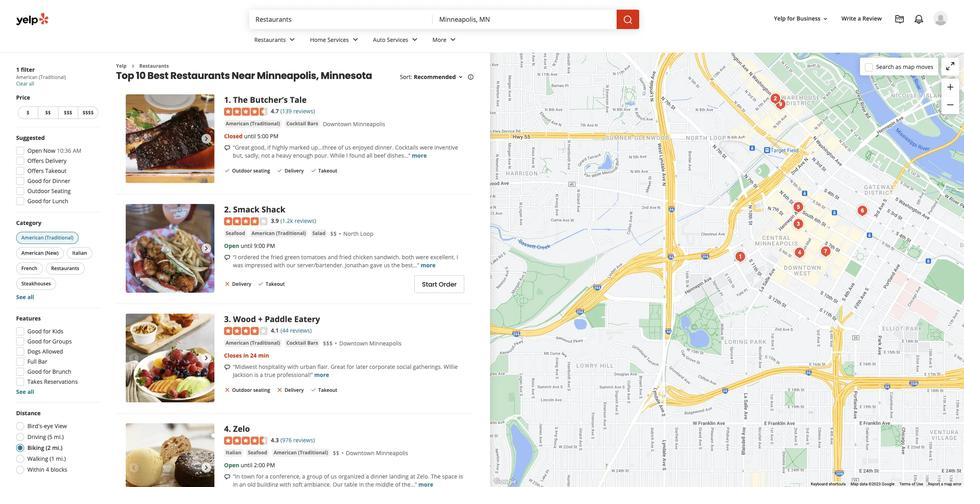 Task type: locate. For each thing, give the bounding box(es) containing it.
terms of use link
[[900, 482, 924, 486]]

error
[[954, 482, 962, 486]]

0 horizontal spatial yelp
[[116, 63, 127, 69]]

1 vertical spatial italian button
[[224, 449, 243, 457]]

2 cocktail bars link from the top
[[285, 339, 320, 347]]

5 good from the top
[[27, 368, 42, 375]]

open up "in
[[224, 461, 239, 469]]

seafood button down 3.9 star rating image
[[224, 229, 247, 238]]

$$$ button
[[58, 106, 78, 119]]

until left '5:00'
[[244, 132, 256, 140]]

american (traditional) down (976 reviews) in the left bottom of the page
[[274, 449, 328, 456]]

the…"
[[402, 481, 417, 487]]

1 16 speech v2 image from the top
[[224, 145, 231, 151]]

1 vertical spatial 16 speech v2 image
[[224, 254, 231, 261]]

all
[[29, 80, 34, 87], [367, 152, 373, 159], [27, 293, 34, 301], [27, 388, 34, 396]]

for inside yelp for business button
[[788, 15, 796, 22]]

downtown minneapolis
[[323, 120, 385, 128], [339, 340, 402, 347], [346, 449, 408, 457]]

2 slideshow element from the top
[[126, 204, 215, 293]]

24 chevron down v2 image
[[288, 35, 297, 45], [410, 35, 420, 45], [448, 35, 458, 45]]

1 vertical spatial yelp
[[116, 63, 127, 69]]

for inside the "midwest hospitality with urban flair.  great for later corporate social gatherings.  willie jackson is a true professional!"
[[347, 363, 355, 371]]

a left true
[[260, 371, 263, 379]]

is inside the "midwest hospitality with urban flair.  great for later corporate social gatherings.  willie jackson is a true professional!"
[[254, 371, 259, 379]]

price group
[[16, 94, 100, 121]]

paddle
[[265, 314, 292, 325]]

yelp for yelp for business
[[774, 15, 786, 22]]

2 services from the left
[[387, 36, 408, 43]]

1 vertical spatial zelo image
[[126, 424, 215, 487]]

1 vertical spatial seating
[[253, 387, 270, 394]]

wood + paddle eatery image
[[791, 216, 807, 232]]

later
[[356, 363, 368, 371]]

(traditional) right clear all 'link'
[[39, 74, 66, 81]]

2 vertical spatial with
[[280, 481, 291, 487]]

in
[[243, 352, 249, 359], [233, 481, 238, 487], [359, 481, 364, 487]]

1 horizontal spatial the
[[366, 481, 374, 487]]

option group
[[14, 409, 100, 476]]

2 vertical spatial outdoor
[[232, 387, 252, 394]]

1 see all button from the top
[[16, 293, 34, 301]]

within 4 blocks
[[27, 466, 67, 473]]

0 vertical spatial were
[[420, 144, 433, 151]]

seating down true
[[253, 387, 270, 394]]

1 cocktail bars button from the top
[[285, 120, 320, 128]]

0 vertical spatial restaurants link
[[248, 29, 304, 52]]

mi.) right (1
[[56, 455, 66, 463]]

0 vertical spatial zelo image
[[792, 245, 808, 261]]

see all button
[[16, 293, 34, 301], [16, 388, 34, 396]]

american (traditional) button down (976 reviews) in the left bottom of the page
[[272, 449, 330, 457]]

pm right '5:00'
[[270, 132, 279, 140]]

16 checkmark v2 image
[[224, 167, 231, 174], [310, 167, 317, 174], [258, 281, 264, 287], [310, 387, 317, 393]]

$$$ left the $$$$ button
[[64, 109, 72, 116]]

1 vertical spatial map
[[945, 482, 953, 486]]

more down cocktails
[[412, 152, 427, 159]]

1 vertical spatial $$
[[330, 230, 337, 238]]

seafood link up 2:00
[[246, 449, 269, 457]]

write a review
[[842, 15, 882, 22]]

mi.) for walking (1 mi.)
[[56, 455, 66, 463]]

(traditional) up '5:00'
[[250, 120, 280, 127]]

good for good for groups
[[27, 338, 42, 345]]

seafood
[[226, 230, 245, 237], [248, 449, 267, 456]]

slideshow element for 1
[[126, 95, 215, 183]]

minneapolis up landing
[[376, 449, 408, 457]]

2 horizontal spatial us
[[384, 261, 390, 269]]

1 slideshow element from the top
[[126, 95, 215, 183]]

zelo.
[[417, 473, 430, 480]]

american (traditional)
[[226, 120, 280, 127], [252, 230, 306, 237], [21, 234, 73, 241], [226, 340, 280, 346], [274, 449, 328, 456]]

0 vertical spatial 4
[[224, 424, 229, 434]]

group
[[942, 79, 960, 114], [14, 134, 100, 208], [15, 219, 100, 301], [14, 315, 100, 396]]

1 bars from the top
[[307, 120, 318, 127]]

cocktail bars button for paddle
[[285, 339, 320, 347]]

0 vertical spatial italian button
[[67, 247, 92, 259]]

open up "i
[[224, 242, 239, 250]]

1 vertical spatial see all button
[[16, 388, 34, 396]]

seafood up 2:00
[[248, 449, 267, 456]]

cocktail bars for paddle
[[287, 340, 318, 346]]

4.1 link
[[271, 326, 279, 335]]

american (traditional) for american (traditional) link under 3.9
[[252, 230, 306, 237]]

good for good for dinner
[[27, 177, 42, 185]]

offers
[[27, 157, 44, 165], [27, 167, 44, 175]]

1 24 chevron down v2 image from the left
[[288, 35, 297, 45]]

1 horizontal spatial seafood
[[248, 449, 267, 456]]

1 . from the top
[[229, 95, 231, 105]]

see all button down steakhouses button
[[16, 293, 34, 301]]

0 vertical spatial is
[[254, 371, 259, 379]]

see all button for category
[[16, 293, 34, 301]]

reviews) up 'salad'
[[295, 217, 316, 225]]

16 chevron down v2 image
[[823, 16, 829, 22]]

0 vertical spatial cocktail bars link
[[285, 120, 320, 128]]

next image
[[202, 134, 211, 144]]

24 chevron down v2 image left the home
[[288, 35, 297, 45]]

delivery
[[45, 157, 67, 165], [285, 167, 304, 174], [232, 281, 251, 288], [285, 387, 304, 394]]

0 vertical spatial next image
[[202, 244, 211, 253]]

bars for 1 . the butcher's tale
[[307, 120, 318, 127]]

4.7 link
[[271, 107, 279, 115]]

google image
[[492, 477, 519, 487]]

2 see all button from the top
[[16, 388, 34, 396]]

2 vertical spatial next image
[[202, 463, 211, 473]]

2 vertical spatial 16 speech v2 image
[[224, 474, 231, 480]]

$$ up organized
[[333, 449, 339, 457]]

3 slideshow element from the top
[[126, 314, 215, 403]]

smack shack image
[[126, 204, 215, 293]]

1 cocktail from the top
[[287, 120, 306, 127]]

inventive
[[435, 144, 458, 151]]

yelp inside button
[[774, 15, 786, 22]]

none field find
[[256, 15, 427, 24]]

2 previous image from the top
[[129, 463, 139, 473]]

cocktail bars link down (44 reviews) at the bottom
[[285, 339, 320, 347]]

great
[[331, 363, 345, 371]]

3 next image from the top
[[202, 463, 211, 473]]

good for lunch
[[27, 197, 68, 205]]

(976 reviews) link
[[281, 436, 315, 445]]

space
[[442, 473, 458, 480]]

bars down (44 reviews) at the bottom
[[307, 340, 318, 346]]

american (traditional) up 24
[[226, 340, 280, 346]]

1 left 'filter'
[[16, 66, 19, 73]]

bars for 3 . wood + paddle eatery
[[307, 340, 318, 346]]

1 vertical spatial pm
[[267, 242, 275, 250]]

0 vertical spatial map
[[903, 63, 915, 70]]

1 horizontal spatial 4
[[224, 424, 229, 434]]

see for category
[[16, 293, 26, 301]]

reviews) right (976
[[293, 436, 315, 444]]

reviews) down tale
[[293, 107, 315, 115]]

pm right 2:00
[[267, 461, 275, 469]]

1 vertical spatial previous image
[[129, 463, 139, 473]]

closes
[[224, 352, 242, 359]]

reviews)
[[293, 107, 315, 115], [295, 217, 316, 225], [290, 327, 312, 334], [293, 436, 315, 444]]

offers for offers delivery
[[27, 157, 44, 165]]

seating for +
[[253, 387, 270, 394]]

with down conference,
[[280, 481, 291, 487]]

0 vertical spatial previous image
[[129, 134, 139, 144]]

full bar
[[27, 358, 47, 365]]

next image for 4 . zelo
[[202, 463, 211, 473]]

downtown up up...three on the left
[[323, 120, 352, 128]]

american up closes
[[226, 340, 249, 346]]

0 horizontal spatial italian
[[72, 250, 87, 256]]

for down good for kids
[[43, 338, 51, 345]]

outdoor for 1
[[232, 167, 252, 174]]

3 24 chevron down v2 image from the left
[[448, 35, 458, 45]]

2 seating from the top
[[253, 387, 270, 394]]

cocktail bars link for paddle
[[285, 339, 320, 347]]

reviews) down eatery
[[290, 327, 312, 334]]

reviews) for shack
[[295, 217, 316, 225]]

16 chevron right v2 image
[[130, 63, 136, 69]]

italian down 4.3 star rating image
[[226, 449, 241, 456]]

2 previous image from the top
[[129, 244, 139, 253]]

1 vertical spatial were
[[416, 253, 429, 261]]

. for 4
[[229, 424, 231, 434]]

more down flair. at the bottom left of the page
[[314, 371, 329, 379]]

2 none field from the left
[[440, 15, 611, 24]]

with inside the "midwest hospitality with urban flair.  great for later corporate social gatherings.  willie jackson is a true professional!"
[[287, 363, 299, 371]]

jonathan
[[345, 261, 369, 269]]

sadly,
[[245, 152, 260, 159]]

american down 'filter'
[[16, 74, 38, 81]]

0 horizontal spatial 4
[[46, 466, 49, 473]]

us
[[345, 144, 351, 151], [384, 261, 390, 269], [331, 473, 337, 480]]

takeout down pour.
[[318, 167, 337, 174]]

16 close v2 image down professional!"
[[277, 387, 283, 393]]

for for dinner
[[43, 177, 51, 185]]

jackson
[[233, 371, 253, 379]]

1 vertical spatial mi.)
[[52, 444, 63, 452]]

downtown minneapolis up enjoyed
[[323, 120, 385, 128]]

4 left zelo
[[224, 424, 229, 434]]

dinner
[[52, 177, 70, 185]]

were inside ""i ordered the fried green tomatoes and fried chicken sandwich. both were excellent. i was impressed with our server/bartender. jonathan gave us the best…""
[[416, 253, 429, 261]]

0 vertical spatial see
[[16, 293, 26, 301]]

the up impressed
[[261, 253, 269, 261]]

0 horizontal spatial is
[[254, 371, 259, 379]]

outdoor seating for the
[[232, 167, 270, 174]]

1 16 close v2 image from the left
[[224, 387, 231, 393]]

the inside "in town for a conference, a group of us organized a dinner landing at zelo. the space is in an old building with soft ambiance. our table in the middle of the…"
[[431, 473, 441, 480]]

1 vertical spatial 1
[[224, 95, 229, 105]]

previous image
[[129, 134, 139, 144], [129, 244, 139, 253]]

0 horizontal spatial none field
[[256, 15, 427, 24]]

were inside "great good, if highly marked up...three of us enjoyed dinner. cocktails were inventive but, sadly, not a heavy enough pour.  while i found all beef dishes…"
[[420, 144, 433, 151]]

salad
[[312, 230, 326, 237]]

0 vertical spatial offers
[[27, 157, 44, 165]]

0 vertical spatial see all button
[[16, 293, 34, 301]]

0 vertical spatial i
[[346, 152, 348, 159]]

for down bar
[[43, 368, 51, 375]]

downtown for wood + paddle eatery
[[339, 340, 368, 347]]

2 see all from the top
[[16, 388, 34, 396]]

i inside ""i ordered the fried green tomatoes and fried chicken sandwich. both were excellent. i was impressed with our server/bartender. jonathan gave us the best…""
[[457, 253, 458, 261]]

seafood button up 2:00
[[246, 449, 269, 457]]

cocktail bars button down (44 reviews) at the bottom
[[285, 339, 320, 347]]

1 vertical spatial is
[[459, 473, 463, 480]]

16 close v2 image
[[224, 387, 231, 393], [277, 387, 283, 393]]

cocktail bars button for tale
[[285, 120, 320, 128]]

for for brunch
[[43, 368, 51, 375]]

2 vertical spatial the
[[366, 481, 374, 487]]

good up the 'takes'
[[27, 368, 42, 375]]

within
[[27, 466, 44, 473]]

(traditional)
[[39, 74, 66, 81], [250, 120, 280, 127], [276, 230, 306, 237], [45, 234, 73, 241], [250, 340, 280, 346], [298, 449, 328, 456]]

green
[[285, 253, 300, 261]]

1 outdoor seating from the top
[[232, 167, 270, 174]]

(976 reviews)
[[281, 436, 315, 444]]

1 horizontal spatial none field
[[440, 15, 611, 24]]

american (traditional) button for american (traditional) link above 24
[[224, 339, 282, 347]]

1 horizontal spatial 16 close v2 image
[[277, 387, 283, 393]]

(traditional) up the (new)
[[45, 234, 73, 241]]

4.3 star rating image
[[224, 437, 268, 445]]

map
[[903, 63, 915, 70], [945, 482, 953, 486]]

restaurants link right 16 chevron right v2 icon
[[139, 63, 169, 69]]

2 bars from the top
[[307, 340, 318, 346]]

for down offers takeout
[[43, 177, 51, 185]]

24
[[250, 352, 257, 359]]

1 vertical spatial open
[[224, 242, 239, 250]]

us up found
[[345, 144, 351, 151]]

2 good from the top
[[27, 197, 42, 205]]

american (traditional) button for american (traditional) link over closed until 5:00 pm
[[224, 120, 282, 128]]

open for 4
[[224, 461, 239, 469]]

0 vertical spatial us
[[345, 144, 351, 151]]

16 info v2 image
[[468, 74, 474, 80]]

1 vertical spatial cocktail bars
[[287, 340, 318, 346]]

4.7 star rating image
[[224, 108, 268, 116]]

0 horizontal spatial 16 close v2 image
[[224, 387, 231, 393]]

takes
[[27, 378, 43, 385]]

2 vertical spatial more link
[[314, 371, 329, 379]]

american (traditional) link up closed until 5:00 pm
[[224, 120, 282, 128]]

1 vertical spatial minneapolis
[[370, 340, 402, 347]]

0 vertical spatial open
[[27, 147, 42, 154]]

downtown minneapolis up dinner at the left of page
[[346, 449, 408, 457]]

0 horizontal spatial i
[[346, 152, 348, 159]]

previous image
[[129, 353, 139, 363], [129, 463, 139, 473]]

american (traditional) link
[[224, 120, 282, 128], [250, 229, 308, 238], [224, 339, 282, 347], [272, 449, 330, 457]]

good for good for brunch
[[27, 368, 42, 375]]

2 24 chevron down v2 image from the left
[[410, 35, 420, 45]]

seafood for bottommost seafood button
[[248, 449, 267, 456]]

services right auto
[[387, 36, 408, 43]]

bars
[[307, 120, 318, 127], [307, 340, 318, 346]]

map left error
[[945, 482, 953, 486]]

cocktail
[[287, 120, 306, 127], [287, 340, 306, 346]]

a inside the "midwest hospitality with urban flair.  great for later corporate social gatherings.  willie jackson is a true professional!"
[[260, 371, 263, 379]]

more link for paddle
[[314, 371, 329, 379]]

american (traditional) button for american (traditional) link under 3.9
[[250, 229, 308, 238]]

good up the dogs
[[27, 338, 42, 345]]

the inside "in town for a conference, a group of us organized a dinner landing at zelo. the space is in an old building with soft ambiance. our table in the middle of the…"
[[366, 481, 374, 487]]

keyboard
[[811, 482, 828, 486]]

16 speech v2 image for shack
[[224, 254, 231, 261]]

0 horizontal spatial the
[[233, 95, 248, 105]]

american (traditional) button down 3.9
[[250, 229, 308, 238]]

the
[[261, 253, 269, 261], [392, 261, 400, 269], [366, 481, 374, 487]]

1 horizontal spatial us
[[345, 144, 351, 151]]

an
[[239, 481, 246, 487]]

downtown up "later"
[[339, 340, 368, 347]]

1 vertical spatial downtown
[[339, 340, 368, 347]]

zelo image
[[792, 245, 808, 261], [126, 424, 215, 487]]

were for the butcher's tale
[[420, 144, 433, 151]]

outdoor down jackson
[[232, 387, 252, 394]]

16 checkmark v2 image
[[277, 167, 283, 174]]

suggested
[[16, 134, 45, 142]]

previous image for 3
[[129, 353, 139, 363]]

closes in 24 min
[[224, 352, 269, 359]]

0 horizontal spatial zelo image
[[126, 424, 215, 487]]

16 checkmark v2 image down impressed
[[258, 281, 264, 287]]

4 slideshow element from the top
[[126, 424, 215, 487]]

reviews) for butcher's
[[293, 107, 315, 115]]

outdoor seating for wood
[[232, 387, 270, 394]]

2 vertical spatial pm
[[267, 461, 275, 469]]

16 close v2 image
[[224, 281, 231, 287]]

2 next image from the top
[[202, 353, 211, 363]]

until for butcher's
[[244, 132, 256, 140]]

while
[[330, 152, 345, 159]]

1 horizontal spatial the
[[431, 473, 441, 480]]

until up ordered
[[241, 242, 253, 250]]

a
[[858, 15, 862, 22], [272, 152, 275, 159], [260, 371, 263, 379], [265, 473, 269, 480], [302, 473, 305, 480], [366, 473, 369, 480], [941, 482, 944, 486]]

0 horizontal spatial seafood
[[226, 230, 245, 237]]

restaurants inside "button"
[[51, 265, 79, 272]]

1 see all from the top
[[16, 293, 34, 301]]

0 vertical spatial outdoor
[[232, 167, 252, 174]]

open for 2
[[224, 242, 239, 250]]

2 . from the top
[[229, 204, 231, 215]]

cocktail bars down (44 reviews) at the bottom
[[287, 340, 318, 346]]

the butcher's tale image
[[733, 249, 749, 265]]

old
[[248, 481, 256, 487]]

seafood button
[[224, 229, 247, 238], [246, 449, 269, 457]]

16 chevron down v2 image
[[458, 74, 464, 80]]

reviews) for +
[[290, 327, 312, 334]]

services inside 'link'
[[328, 36, 349, 43]]

lunch
[[52, 197, 68, 205]]

slideshow element
[[126, 95, 215, 183], [126, 204, 215, 293], [126, 314, 215, 403], [126, 424, 215, 487]]

0 vertical spatial cocktail
[[287, 120, 306, 127]]

1 vertical spatial with
[[287, 363, 299, 371]]

1 . the butcher's tale
[[224, 95, 307, 105]]

us down 'sandwich.'
[[384, 261, 390, 269]]

business
[[797, 15, 821, 22]]

see all for category
[[16, 293, 34, 301]]

0 vertical spatial more link
[[412, 152, 427, 159]]

2 vertical spatial us
[[331, 473, 337, 480]]

north
[[343, 230, 359, 238]]

0 vertical spatial with
[[274, 261, 285, 269]]

Find text field
[[256, 15, 427, 24]]

expand map image
[[946, 61, 956, 71]]

4 good from the top
[[27, 338, 42, 345]]

2 vertical spatial mi.)
[[56, 455, 66, 463]]

0 vertical spatial seafood
[[226, 230, 245, 237]]

both
[[402, 253, 414, 261]]

best
[[148, 69, 169, 82]]

2 cocktail bars from the top
[[287, 340, 318, 346]]

italian button
[[67, 247, 92, 259], [224, 449, 243, 457]]

0 vertical spatial $$$
[[64, 109, 72, 116]]

1 horizontal spatial services
[[387, 36, 408, 43]]

good for good for lunch
[[27, 197, 42, 205]]

a inside "element"
[[858, 15, 862, 22]]

1 horizontal spatial italian button
[[224, 449, 243, 457]]

2 vertical spatial downtown
[[346, 449, 375, 457]]

1 previous image from the top
[[129, 134, 139, 144]]

4
[[224, 424, 229, 434], [46, 466, 49, 473]]

cocktail for paddle
[[287, 340, 306, 346]]

0 vertical spatial cocktail bars
[[287, 120, 318, 127]]

american down (976
[[274, 449, 297, 456]]

24 chevron down v2 image for restaurants
[[288, 35, 297, 45]]

of up while
[[338, 144, 344, 151]]

minneapolis
[[353, 120, 385, 128], [370, 340, 402, 347], [376, 449, 408, 457]]

minneapolis for wood + paddle eatery
[[370, 340, 402, 347]]

2 horizontal spatial the
[[392, 261, 400, 269]]

american (traditional) for american (traditional) link over closed until 5:00 pm
[[226, 120, 280, 127]]

16 speech v2 image down the closed
[[224, 145, 231, 151]]

3 16 speech v2 image from the top
[[224, 474, 231, 480]]

cocktail down (44 reviews) at the bottom
[[287, 340, 306, 346]]

a inside "great good, if highly marked up...three of us enjoyed dinner. cocktails were inventive but, sadly, not a heavy enough pour.  while i found all beef dishes…"
[[272, 152, 275, 159]]

in right table
[[359, 481, 364, 487]]

1 seating from the top
[[253, 167, 270, 174]]

1 up the 4.7 star rating image
[[224, 95, 229, 105]]

until
[[244, 132, 256, 140], [241, 242, 253, 250], [241, 461, 253, 469]]

in left 24
[[243, 352, 249, 359]]

previous image for 2
[[129, 244, 139, 253]]

2 see from the top
[[16, 388, 26, 396]]

downtown up organized
[[346, 449, 375, 457]]

1 vertical spatial seafood button
[[246, 449, 269, 457]]

offers down offers delivery
[[27, 167, 44, 175]]

$$$$
[[83, 109, 94, 116]]

conference,
[[270, 473, 301, 480]]

next image
[[202, 244, 211, 253], [202, 353, 211, 363], [202, 463, 211, 473]]

pm for shack
[[267, 242, 275, 250]]

for down outdoor seating
[[43, 197, 51, 205]]

more for tale
[[412, 152, 427, 159]]

downtown for zelo
[[346, 449, 375, 457]]

takeout down flair. at the bottom left of the page
[[318, 387, 337, 394]]

1 inside 1 filter american (traditional) clear all
[[16, 66, 19, 73]]

1 services from the left
[[328, 36, 349, 43]]

$$ right salad link
[[330, 230, 337, 238]]

1 vertical spatial restaurants link
[[139, 63, 169, 69]]

group containing features
[[14, 315, 100, 396]]

1 cocktail bars from the top
[[287, 120, 318, 127]]

24 chevron down v2 image right auto services
[[410, 35, 420, 45]]

good for good for kids
[[27, 327, 42, 335]]

2:00
[[254, 461, 265, 469]]

0 horizontal spatial restaurants link
[[139, 63, 169, 69]]

map for error
[[945, 482, 953, 486]]

see all down steakhouses button
[[16, 293, 34, 301]]

seafood link
[[224, 229, 247, 238], [246, 449, 269, 457]]

Near text field
[[440, 15, 611, 24]]

24 chevron down v2 image inside auto services link
[[410, 35, 420, 45]]

cocktail bars link for tale
[[285, 120, 320, 128]]

1 good from the top
[[27, 177, 42, 185]]

1 previous image from the top
[[129, 353, 139, 363]]

(traditional) inside 1 filter american (traditional) clear all
[[39, 74, 66, 81]]

1 offers from the top
[[27, 157, 44, 165]]

24 chevron down v2 image inside more link
[[448, 35, 458, 45]]

fried left green
[[271, 253, 283, 261]]

1 vertical spatial see
[[16, 388, 26, 396]]

if
[[267, 144, 271, 151]]

$$ inside button
[[45, 109, 51, 116]]

downtown minneapolis for 3 . wood + paddle eatery
[[339, 340, 402, 347]]

downtown minneapolis for 4 . zelo
[[346, 449, 408, 457]]

map region
[[488, 0, 965, 487]]

2 16 close v2 image from the left
[[277, 387, 283, 393]]

offers for offers takeout
[[27, 167, 44, 175]]

american (traditional) button up 24
[[224, 339, 282, 347]]

outdoor up "good for lunch"
[[27, 187, 50, 195]]

more link down excellent.
[[421, 261, 436, 269]]

4 . from the top
[[229, 424, 231, 434]]

next image for 3 . wood + paddle eatery
[[202, 353, 211, 363]]

allowed
[[42, 348, 63, 355]]

2 vertical spatial minneapolis
[[376, 449, 408, 457]]

outdoor seating down jackson
[[232, 387, 270, 394]]

building
[[257, 481, 278, 487]]

were right cocktails
[[420, 144, 433, 151]]

eatery
[[294, 314, 320, 325]]

of up the ambiance. on the bottom of the page
[[324, 473, 329, 480]]

None search field
[[249, 10, 641, 29]]

notifications image
[[915, 15, 924, 24]]

1 see from the top
[[16, 293, 26, 301]]

2 offers from the top
[[27, 167, 44, 175]]

1 next image from the top
[[202, 244, 211, 253]]

open until 9:00 pm
[[224, 242, 275, 250]]

3 . from the top
[[229, 314, 231, 325]]

1 none field from the left
[[256, 15, 427, 24]]

is inside "in town for a conference, a group of us organized a dinner landing at zelo. the space is in an old building with soft ambiance. our table in the middle of the…"
[[459, 473, 463, 480]]

is
[[254, 371, 259, 379], [459, 473, 463, 480]]

. for 3
[[229, 314, 231, 325]]

1 cocktail bars link from the top
[[285, 120, 320, 128]]

cocktail bars
[[287, 120, 318, 127], [287, 340, 318, 346]]

16 speech v2 image left "i
[[224, 254, 231, 261]]

minneapolis up enjoyed
[[353, 120, 385, 128]]

business categories element
[[248, 29, 948, 52]]

0 vertical spatial cocktail bars button
[[285, 120, 320, 128]]

0 horizontal spatial 1
[[16, 66, 19, 73]]

write
[[842, 15, 857, 22]]

1 horizontal spatial italian
[[226, 449, 241, 456]]

0 vertical spatial mi.)
[[54, 433, 64, 441]]

top
[[116, 69, 134, 82]]

restaurants inside business categories element
[[254, 36, 286, 43]]

2 outdoor seating from the top
[[232, 387, 270, 394]]

were for smack shack
[[416, 253, 429, 261]]

search
[[877, 63, 894, 70]]

16 speech v2 image
[[224, 364, 231, 371]]

until for shack
[[241, 242, 253, 250]]

4 . zelo
[[224, 424, 250, 434]]

0 horizontal spatial $$$
[[64, 109, 72, 116]]

16 speech v2 image
[[224, 145, 231, 151], [224, 254, 231, 261], [224, 474, 231, 480]]

1 vertical spatial seafood link
[[246, 449, 269, 457]]

bars down (139 reviews)
[[307, 120, 318, 127]]

pm for butcher's
[[270, 132, 279, 140]]

us up 'our'
[[331, 473, 337, 480]]

3.9 star rating image
[[224, 217, 268, 225]]

biking (2 mi.)
[[27, 444, 63, 452]]

(1.2k reviews) link
[[281, 216, 316, 225]]

0 vertical spatial $$
[[45, 109, 51, 116]]

1 horizontal spatial map
[[945, 482, 953, 486]]

2 cocktail from the top
[[287, 340, 306, 346]]

yelp for yelp link
[[116, 63, 127, 69]]

3 good from the top
[[27, 327, 42, 335]]

wood + paddle eatery link
[[233, 314, 320, 325]]

+
[[258, 314, 263, 325]]

minneapolis up corporate
[[370, 340, 402, 347]]

good down features
[[27, 327, 42, 335]]

is right space
[[459, 473, 463, 480]]

a up the "building" at the bottom left
[[265, 473, 269, 480]]

.
[[229, 95, 231, 105], [229, 204, 231, 215], [229, 314, 231, 325], [229, 424, 231, 434]]

1 for 1 . the butcher's tale
[[224, 95, 229, 105]]

1 vertical spatial cocktail bars link
[[285, 339, 320, 347]]

1 vertical spatial bars
[[307, 340, 318, 346]]

2 cocktail bars button from the top
[[285, 339, 320, 347]]

None field
[[256, 15, 427, 24], [440, 15, 611, 24]]

1 vertical spatial outdoor
[[27, 187, 50, 195]]

next image left closes
[[202, 353, 211, 363]]

now
[[43, 147, 55, 154]]

nolo's kitchen & bar image
[[773, 96, 789, 112]]

closed
[[224, 132, 243, 140]]

2 16 speech v2 image from the top
[[224, 254, 231, 261]]

4 down walking (1 mi.)
[[46, 466, 49, 473]]

cocktail down (139 reviews)
[[287, 120, 306, 127]]

$$ for 4 . zelo
[[333, 449, 339, 457]]



Task type: vqa. For each thing, say whether or not it's contained in the screenshot.
Mark
no



Task type: describe. For each thing, give the bounding box(es) containing it.
more link for tale
[[412, 152, 427, 159]]

24 chevron down v2 image
[[351, 35, 360, 45]]

0 vertical spatial minneapolis
[[353, 120, 385, 128]]

us inside "in town for a conference, a group of us organized a dinner landing at zelo. the space is in an old building with soft ambiance. our table in the middle of the…"
[[331, 473, 337, 480]]

cocktail bars for tale
[[287, 120, 318, 127]]

at
[[410, 473, 415, 480]]

american (traditional) button for american (traditional) link underneath (976 reviews) in the left bottom of the page
[[272, 449, 330, 457]]

start
[[422, 280, 437, 289]]

gave
[[370, 261, 382, 269]]

a right "report"
[[941, 482, 944, 486]]

4.1 star rating image
[[224, 327, 268, 335]]

option group containing distance
[[14, 409, 100, 476]]

outdoor for 3
[[232, 387, 252, 394]]

start order button
[[414, 275, 465, 293]]

hen house eatery image
[[818, 243, 834, 259]]

see all for features
[[16, 388, 34, 396]]

social
[[397, 363, 412, 371]]

2
[[224, 204, 229, 215]]

3 . wood + paddle eatery
[[224, 314, 320, 325]]

north loop
[[343, 230, 374, 238]]

see all button for features
[[16, 388, 34, 396]]

cocktail for tale
[[287, 120, 306, 127]]

slideshow element for 2
[[126, 204, 215, 293]]

projects image
[[895, 15, 905, 24]]

1 fried from the left
[[271, 253, 283, 261]]

open inside group
[[27, 147, 42, 154]]

gatherings.
[[413, 363, 442, 371]]

1 vertical spatial italian
[[226, 449, 241, 456]]

best…"
[[402, 261, 419, 269]]

4.1
[[271, 327, 279, 334]]

"great
[[233, 144, 250, 151]]

good for brunch
[[27, 368, 71, 375]]

closed until 5:00 pm
[[224, 132, 279, 140]]

(5
[[48, 433, 52, 441]]

for for business
[[788, 15, 796, 22]]

of down landing
[[395, 481, 401, 487]]

map for moves
[[903, 63, 915, 70]]

0 vertical spatial downtown
[[323, 120, 352, 128]]

user actions element
[[768, 10, 960, 60]]

$$$ inside $$$ button
[[64, 109, 72, 116]]

3.9
[[271, 217, 279, 225]]

report a map error link
[[928, 482, 962, 486]]

dinner.
[[375, 144, 394, 151]]

0 vertical spatial seafood button
[[224, 229, 247, 238]]

seating for butcher's
[[253, 167, 270, 174]]

urban
[[300, 363, 316, 371]]

0 vertical spatial the
[[261, 253, 269, 261]]

takeout up dinner
[[45, 167, 67, 175]]

american (traditional) for american (traditional) link above 24
[[226, 340, 280, 346]]

corporate
[[369, 363, 395, 371]]

our
[[333, 481, 343, 487]]

1 vertical spatial $$$
[[323, 340, 333, 347]]

us inside "great good, if highly marked up...three of us enjoyed dinner. cocktails were inventive but, sadly, not a heavy enough pour.  while i found all beef dishes…"
[[345, 144, 351, 151]]

previous image for 1
[[129, 134, 139, 144]]

terms
[[900, 482, 911, 486]]

see for features
[[16, 388, 26, 396]]

dogs allowed
[[27, 348, 63, 355]]

italian button inside group
[[67, 247, 92, 259]]

maria w. image
[[934, 11, 948, 25]]

outdoor inside group
[[27, 187, 50, 195]]

seafood for the top seafood button
[[226, 230, 245, 237]]

yelp for business
[[774, 15, 821, 22]]

us inside ""i ordered the fried green tomatoes and fried chicken sandwich. both were excellent. i was impressed with our server/bartender. jonathan gave us the best…""
[[384, 261, 390, 269]]

$$ button
[[38, 106, 58, 119]]

mi.) for biking (2 mi.)
[[52, 444, 63, 452]]

2 horizontal spatial in
[[359, 481, 364, 487]]

(139
[[281, 107, 292, 115]]

report
[[928, 482, 940, 486]]

tom's watch bar - minneapolis image
[[791, 199, 807, 215]]

a left dinner at the left of page
[[366, 473, 369, 480]]

. for 2
[[229, 204, 231, 215]]

10:36
[[57, 147, 71, 154]]

16 close v2 image for outdoor seating
[[224, 387, 231, 393]]

(traditional) up min
[[250, 340, 280, 346]]

data
[[860, 482, 868, 486]]

search image
[[623, 15, 633, 24]]

minneapolis for zelo
[[376, 449, 408, 457]]

true
[[265, 371, 276, 379]]

next image for 2 . smack shack
[[202, 244, 211, 253]]

american inside "american (new)" button
[[21, 250, 44, 256]]

distance
[[16, 409, 41, 417]]

american (traditional) link down (976 reviews) in the left bottom of the page
[[272, 449, 330, 457]]

smack shack image
[[768, 91, 784, 107]]

delivery right 16 close v2 icon
[[232, 281, 251, 288]]

previous image for 4
[[129, 463, 139, 473]]

zoom out image
[[946, 100, 956, 110]]

and
[[328, 253, 338, 261]]

0 horizontal spatial in
[[233, 481, 238, 487]]

more link
[[426, 29, 464, 52]]

american up the closed
[[226, 120, 249, 127]]

soft
[[293, 481, 303, 487]]

french button
[[16, 263, 43, 275]]

zelo
[[233, 424, 250, 434]]

16 close v2 image for delivery
[[277, 387, 283, 393]]

ambiance.
[[304, 481, 331, 487]]

recommended button
[[414, 73, 464, 81]]

(44
[[281, 327, 289, 334]]

"great good, if highly marked up...three of us enjoyed dinner. cocktails were inventive but, sadly, not a heavy enough pour.  while i found all beef dishes…"
[[233, 144, 458, 159]]

for for lunch
[[43, 197, 51, 205]]

4.3
[[271, 436, 279, 444]]

"i
[[233, 253, 237, 261]]

american inside 1 filter american (traditional) clear all
[[16, 74, 38, 81]]

highly
[[272, 144, 288, 151]]

$$ for 2 . smack shack
[[330, 230, 337, 238]]

was
[[233, 261, 243, 269]]

with inside "in town for a conference, a group of us organized a dinner landing at zelo. the space is in an old building with soft ambiance. our table in the middle of the…"
[[280, 481, 291, 487]]

giulia image
[[855, 203, 871, 219]]

review
[[863, 15, 882, 22]]

for inside "in town for a conference, a group of us organized a dinner landing at zelo. the space is in an old building with soft ambiance. our table in the middle of the…"
[[256, 473, 264, 480]]

1 horizontal spatial restaurants link
[[248, 29, 304, 52]]

a up soft
[[302, 473, 305, 480]]

walking
[[27, 455, 48, 463]]

0 vertical spatial seafood link
[[224, 229, 247, 238]]

salad link
[[311, 229, 327, 238]]

24 chevron down v2 image for auto services
[[410, 35, 420, 45]]

group containing suggested
[[14, 134, 100, 208]]

our
[[287, 261, 296, 269]]

all down the 'takes'
[[27, 388, 34, 396]]

write a review link
[[839, 11, 886, 26]]

group containing category
[[15, 219, 100, 301]]

reservations
[[44, 378, 78, 385]]

i inside "great good, if highly marked up...three of us enjoyed dinner. cocktails were inventive but, sadly, not a heavy enough pour.  while i found all beef dishes…"
[[346, 152, 348, 159]]

category
[[16, 219, 41, 227]]

clear
[[16, 80, 28, 87]]

american down category
[[21, 234, 44, 241]]

american (traditional) link down 3.9
[[250, 229, 308, 238]]

16 speech v2 image for butcher's
[[224, 145, 231, 151]]

16 checkmark v2 image down pour.
[[310, 167, 317, 174]]

1 vertical spatial more
[[421, 261, 436, 269]]

0 vertical spatial italian
[[72, 250, 87, 256]]

biking
[[27, 444, 44, 452]]

bird's-eye view
[[27, 422, 67, 430]]

the butcher's tale image
[[126, 95, 215, 183]]

16 checkmark v2 image down the closed
[[224, 167, 231, 174]]

american (traditional) for american (traditional) link underneath (976 reviews) in the left bottom of the page
[[274, 449, 328, 456]]

zelo link
[[233, 424, 250, 434]]

all inside "great good, if highly marked up...three of us enjoyed dinner. cocktails were inventive but, sadly, not a heavy enough pour.  while i found all beef dishes…"
[[367, 152, 373, 159]]

2 fried from the left
[[339, 253, 352, 261]]

mi.) for driving (5 mi.)
[[54, 433, 64, 441]]

loop
[[360, 230, 374, 238]]

. for 1
[[229, 95, 231, 105]]

italian link
[[224, 449, 243, 457]]

delivery down open now 10:36 am
[[45, 157, 67, 165]]

bird's-
[[27, 422, 44, 430]]

sandwich.
[[374, 253, 401, 261]]

open now 10:36 am
[[27, 147, 81, 154]]

10
[[136, 69, 146, 82]]

delivery right 16 checkmark v2 image
[[285, 167, 304, 174]]

yelp for business button
[[771, 11, 832, 26]]

1 vertical spatial more link
[[421, 261, 436, 269]]

24 chevron down v2 image for more
[[448, 35, 458, 45]]

min
[[258, 352, 269, 359]]

"in
[[233, 473, 240, 480]]

french
[[21, 265, 37, 272]]

(139 reviews)
[[281, 107, 315, 115]]

outdoor seating
[[27, 187, 71, 195]]

2 vertical spatial until
[[241, 461, 253, 469]]

more
[[433, 36, 447, 43]]

3.9 link
[[271, 216, 279, 225]]

for for groups
[[43, 338, 51, 345]]

all inside 1 filter american (traditional) clear all
[[29, 80, 34, 87]]

services for auto services
[[387, 36, 408, 43]]

good for kids
[[27, 327, 63, 335]]

(traditional) down (1.2k
[[276, 230, 306, 237]]

$ button
[[18, 106, 38, 119]]

(traditional) down (976 reviews) in the left bottom of the page
[[298, 449, 328, 456]]

of inside "great good, if highly marked up...three of us enjoyed dinner. cocktails were inventive but, sadly, not a heavy enough pour.  while i found all beef dishes…"
[[338, 144, 344, 151]]

american (traditional) inside group
[[21, 234, 73, 241]]

marked
[[289, 144, 310, 151]]

(traditional) inside group
[[45, 234, 73, 241]]

chicken
[[353, 253, 373, 261]]

shack
[[262, 204, 285, 215]]

hospitality
[[259, 363, 286, 371]]

salad button
[[311, 229, 327, 238]]

"in town for a conference, a group of us organized a dinner landing at zelo. the space is in an old building with soft ambiance. our table in the middle of the…"
[[233, 473, 463, 487]]

delivery down professional!"
[[285, 387, 304, 394]]

1 vertical spatial the
[[392, 261, 400, 269]]

pour.
[[315, 152, 329, 159]]

with inside ""i ordered the fried green tomatoes and fried chicken sandwich. both were excellent. i was impressed with our server/bartender. jonathan gave us the best…""
[[274, 261, 285, 269]]

american (traditional) button up the (new)
[[16, 232, 79, 244]]

wood + paddle eatery image
[[126, 314, 215, 403]]

takeout down impressed
[[266, 281, 285, 288]]

all down steakhouses button
[[27, 293, 34, 301]]

american up "9:00"
[[252, 230, 275, 237]]

for for kids
[[43, 327, 51, 335]]

but,
[[233, 152, 243, 159]]

(1
[[50, 455, 55, 463]]

1 horizontal spatial zelo image
[[792, 245, 808, 261]]

1 vertical spatial 4
[[46, 466, 49, 473]]

slideshow element for 4
[[126, 424, 215, 487]]

1 horizontal spatial in
[[243, 352, 249, 359]]

0 vertical spatial downtown minneapolis
[[323, 120, 385, 128]]

zoom in image
[[946, 82, 956, 92]]

none field the near
[[440, 15, 611, 24]]

16 checkmark v2 image down 'urban'
[[310, 387, 317, 393]]

top 10 best restaurants near minneapolis, minnesota
[[116, 69, 372, 82]]

1 for 1 filter american (traditional) clear all
[[16, 66, 19, 73]]

keyboard shortcuts button
[[811, 482, 846, 487]]

slideshow element for 3
[[126, 314, 215, 403]]

0 vertical spatial the
[[233, 95, 248, 105]]

american (traditional) link up 24
[[224, 339, 282, 347]]

of left use
[[912, 482, 916, 486]]

more for paddle
[[314, 371, 329, 379]]

american (new)
[[21, 250, 59, 256]]

services for home services
[[328, 36, 349, 43]]



